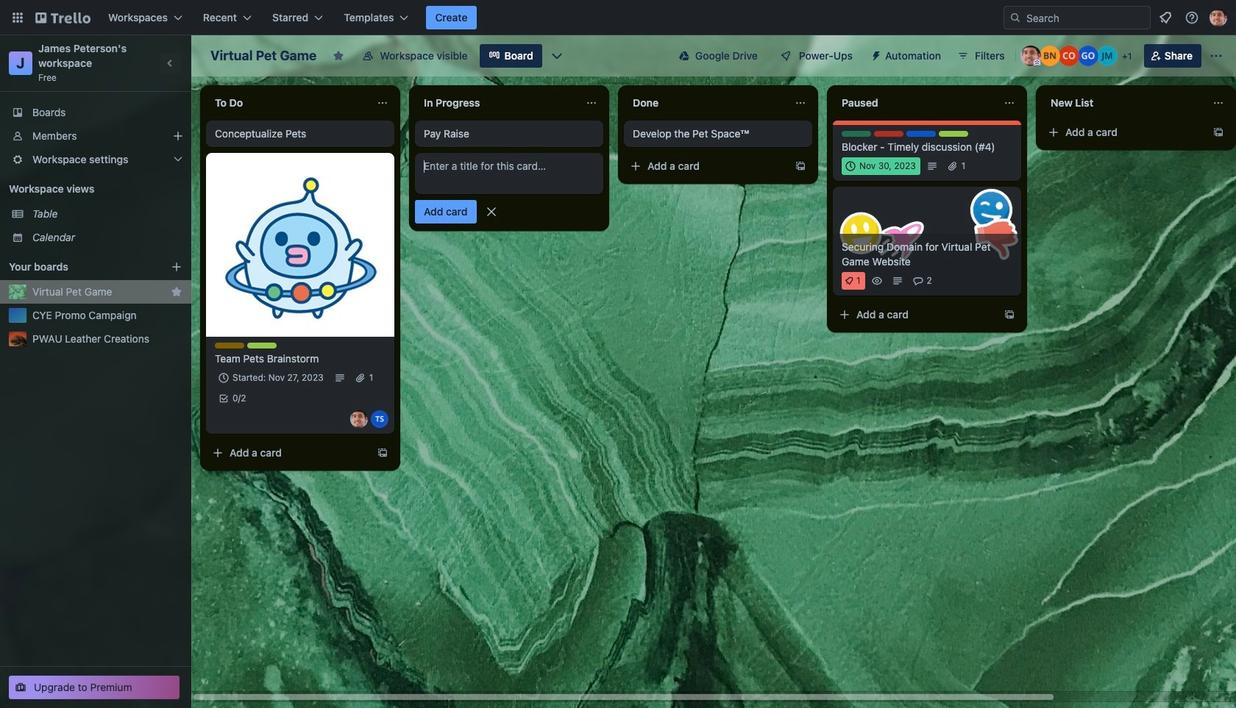 Task type: describe. For each thing, give the bounding box(es) containing it.
Board name text field
[[203, 44, 324, 68]]

starred icon image
[[171, 286, 182, 298]]

Search field
[[1004, 6, 1151, 29]]

james peterson (jamespeterson93) image for ben nelson (bennelson96) image on the top
[[1020, 46, 1041, 66]]

christina overa (christinaovera) image
[[1059, 46, 1079, 66]]

tara schultz (taraschultz7) image
[[371, 411, 389, 428]]

search image
[[1010, 12, 1021, 24]]

google drive icon image
[[679, 51, 689, 61]]

your boards with 3 items element
[[9, 258, 149, 276]]

open information menu image
[[1185, 10, 1199, 25]]

workspace navigation collapse icon image
[[160, 53, 181, 74]]

sm image
[[865, 44, 885, 65]]

gary orlando (garyorlando) image
[[1078, 46, 1098, 66]]

color: green, title: "goal" element
[[842, 131, 871, 137]]

show menu image
[[1209, 49, 1224, 63]]

add board image
[[171, 261, 182, 273]]

0 horizontal spatial create from template… image
[[795, 160, 806, 172]]

color: blue, title: "fyi" element
[[907, 131, 936, 137]]

customize views image
[[550, 49, 564, 63]]

create from template… image
[[377, 447, 389, 459]]

back to home image
[[35, 6, 91, 29]]

color: red, title: "blocker" element
[[874, 131, 904, 137]]

jeremy miller (jeremymiller198) image
[[1097, 46, 1118, 66]]

color: yellow, title: none image
[[215, 343, 244, 349]]

Enter a title for this card… text field
[[415, 153, 603, 194]]

primary element
[[0, 0, 1236, 35]]

color: bold lime, title: "team task" element
[[247, 343, 277, 349]]

james peterson (jamespeterson93) image for the tara schultz (taraschultz7) image
[[350, 411, 368, 428]]



Task type: vqa. For each thing, say whether or not it's contained in the screenshot.
q3 to the bottom
no



Task type: locate. For each thing, give the bounding box(es) containing it.
1 vertical spatial james peterson (jamespeterson93) image
[[1020, 46, 1041, 66]]

color: bold lime, title: none image
[[939, 131, 968, 137]]

2 horizontal spatial create from template… image
[[1213, 127, 1224, 138]]

0 vertical spatial james peterson (jamespeterson93) image
[[1210, 9, 1227, 26]]

0 vertical spatial create from template… image
[[1213, 127, 1224, 138]]

2 vertical spatial james peterson (jamespeterson93) image
[[350, 411, 368, 428]]

None text field
[[415, 91, 580, 115], [833, 91, 998, 115], [1042, 91, 1207, 115], [415, 91, 580, 115], [833, 91, 998, 115], [1042, 91, 1207, 115]]

1 horizontal spatial create from template… image
[[1004, 309, 1015, 321]]

1 vertical spatial create from template… image
[[795, 160, 806, 172]]

None checkbox
[[842, 157, 920, 175]]

this member is an admin of this board. image
[[1034, 60, 1040, 66]]

0 horizontal spatial james peterson (jamespeterson93) image
[[350, 411, 368, 428]]

star or unstar board image
[[333, 50, 345, 62]]

2 vertical spatial create from template… image
[[1004, 309, 1015, 321]]

2 horizontal spatial james peterson (jamespeterson93) image
[[1210, 9, 1227, 26]]

james peterson (jamespeterson93) image
[[1210, 9, 1227, 26], [1020, 46, 1041, 66], [350, 411, 368, 428]]

0 notifications image
[[1157, 9, 1174, 26]]

james peterson (jamespeterson93) image left the christina overa (christinaovera) icon at top right
[[1020, 46, 1041, 66]]

ben nelson (bennelson96) image
[[1040, 46, 1060, 66]]

1 horizontal spatial james peterson (jamespeterson93) image
[[1020, 46, 1041, 66]]

james peterson (jamespeterson93) image right open information menu icon
[[1210, 9, 1227, 26]]

cancel image
[[484, 205, 499, 219]]

None text field
[[206, 91, 371, 115], [624, 91, 789, 115], [206, 91, 371, 115], [624, 91, 789, 115]]

create from template… image
[[1213, 127, 1224, 138], [795, 160, 806, 172], [1004, 309, 1015, 321]]

james peterson (jamespeterson93) image left the tara schultz (taraschultz7) image
[[350, 411, 368, 428]]



